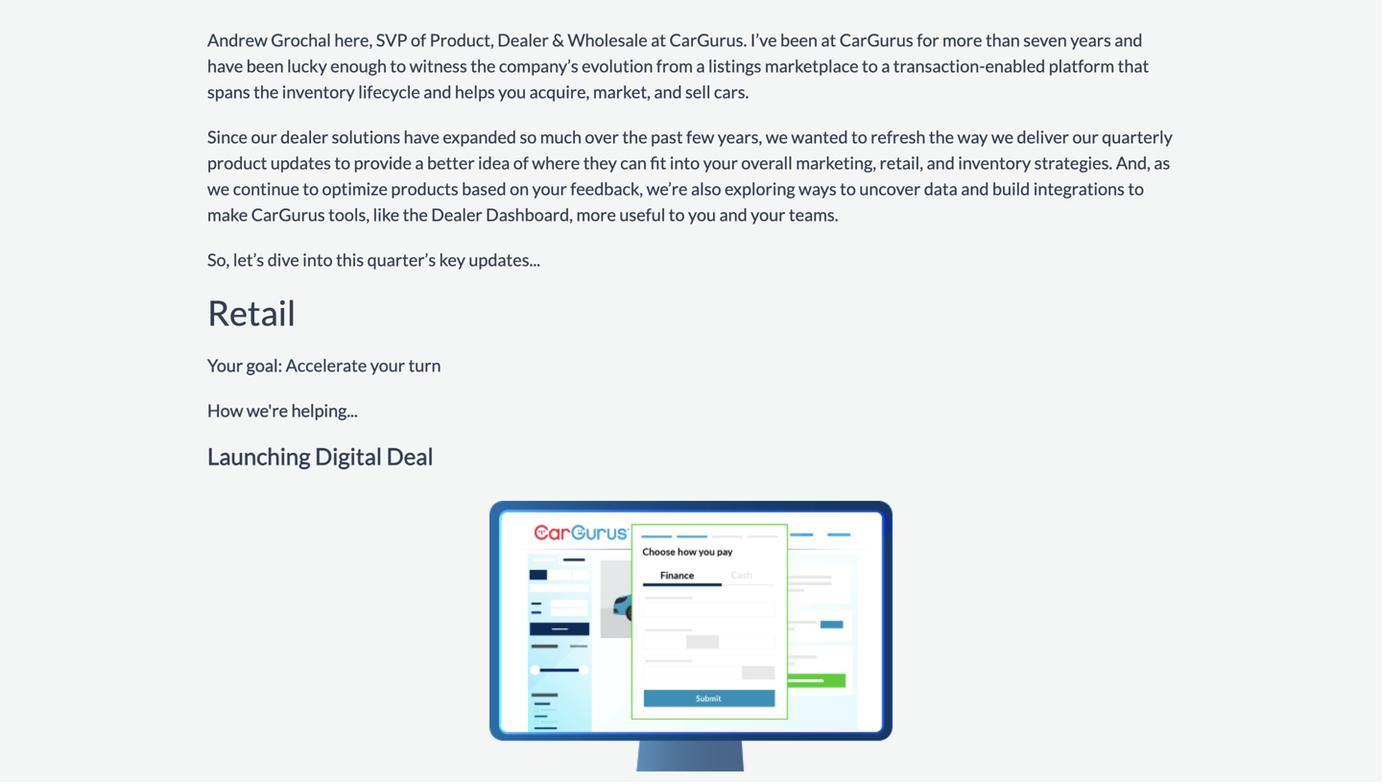 Task type: locate. For each thing, give the bounding box(es) containing it.
have
[[207, 55, 243, 76], [404, 126, 440, 147]]

inventory down 'lucky'
[[282, 81, 355, 102]]

turn
[[409, 355, 441, 376]]

into inside since our dealer solutions have expanded so much over the past few years, we wanted to refresh the way we deliver our quarterly product updates to provide a better idea of where they can fit into your overall marketing, retail, and inventory strategies. and, as we continue to optimize products based on your feedback, we're also exploring ways to uncover data and build integrations to make cargurus tools, like the dealer dashboard, more useful to you and your teams.
[[670, 152, 700, 173]]

cars.
[[714, 81, 749, 102]]

have up "spans"
[[207, 55, 243, 76]]

of right svp
[[411, 29, 426, 50]]

and
[[1115, 29, 1143, 50], [424, 81, 452, 102], [654, 81, 682, 102], [927, 152, 955, 173], [961, 178, 989, 199], [720, 204, 748, 225]]

1 vertical spatial been
[[246, 55, 284, 76]]

at up "from"
[[651, 29, 666, 50]]

than
[[986, 29, 1020, 50]]

to down marketing,
[[840, 178, 856, 199]]

make
[[207, 204, 248, 225]]

2 our from the left
[[1073, 126, 1099, 147]]

over
[[585, 126, 619, 147]]

cargurus down continue at the top of the page
[[251, 204, 325, 225]]

0 horizontal spatial cargurus
[[251, 204, 325, 225]]

how we're helping...
[[207, 400, 358, 421]]

evolution
[[582, 55, 653, 76]]

acquire,
[[530, 81, 590, 102]]

we're
[[647, 178, 688, 199]]

of
[[411, 29, 426, 50], [513, 152, 529, 173]]

dealer
[[281, 126, 328, 147]]

have inside since our dealer solutions have expanded so much over the past few years, we wanted to refresh the way we deliver our quarterly product updates to provide a better idea of where they can fit into your overall marketing, retail, and inventory strategies. and, as we continue to optimize products based on your feedback, we're also exploring ways to uncover data and build integrations to make cargurus tools, like the dealer dashboard, more useful to you and your teams.
[[404, 126, 440, 147]]

strategies.
[[1035, 152, 1113, 173]]

cargurus
[[840, 29, 914, 50], [251, 204, 325, 225]]

0 horizontal spatial into
[[303, 249, 333, 270]]

0 horizontal spatial a
[[415, 152, 424, 173]]

1 vertical spatial dealer
[[431, 204, 483, 225]]

helps
[[455, 81, 495, 102]]

dealer up company's
[[498, 29, 549, 50]]

1 horizontal spatial inventory
[[958, 152, 1031, 173]]

launching digital deal
[[207, 443, 434, 470]]

to down and,
[[1128, 178, 1144, 199]]

inventory
[[282, 81, 355, 102], [958, 152, 1031, 173]]

you down also
[[688, 204, 716, 225]]

been down andrew
[[246, 55, 284, 76]]

quarterly
[[1102, 126, 1173, 147]]

0 vertical spatial more
[[943, 29, 983, 50]]

1 horizontal spatial at
[[821, 29, 836, 50]]

into
[[670, 152, 700, 173], [303, 249, 333, 270]]

provide
[[354, 152, 412, 173]]

feedback,
[[571, 178, 643, 199]]

uncover
[[860, 178, 921, 199]]

since
[[207, 126, 248, 147]]

and right data
[[961, 178, 989, 199]]

a up products on the left of page
[[415, 152, 424, 173]]

spans
[[207, 81, 250, 102]]

0 horizontal spatial inventory
[[282, 81, 355, 102]]

we up make
[[207, 178, 230, 199]]

andrew grochal here, svp of product, dealer & wholesale at cargurus. i've been at cargurus for more than seven years and have been lucky enough to witness the company's evolution from a listings marketplace to a transaction-enabled platform that spans the inventory lifecycle and helps you acquire, market, and sell cars.
[[207, 29, 1149, 102]]

0 horizontal spatial at
[[651, 29, 666, 50]]

that
[[1118, 55, 1149, 76]]

0 vertical spatial cargurus
[[840, 29, 914, 50]]

0 vertical spatial inventory
[[282, 81, 355, 102]]

dashboard,
[[486, 204, 573, 225]]

and up data
[[927, 152, 955, 173]]

0 vertical spatial have
[[207, 55, 243, 76]]

0 horizontal spatial of
[[411, 29, 426, 50]]

the left way on the top
[[929, 126, 954, 147]]

0 horizontal spatial more
[[576, 204, 616, 225]]

we right way on the top
[[992, 126, 1014, 147]]

based
[[462, 178, 507, 199]]

0 vertical spatial dealer
[[498, 29, 549, 50]]

our up 'strategies.'
[[1073, 126, 1099, 147]]

build
[[993, 178, 1030, 199]]

to down the updates
[[303, 178, 319, 199]]

this
[[336, 249, 364, 270]]

0 vertical spatial of
[[411, 29, 426, 50]]

0 horizontal spatial you
[[498, 81, 526, 102]]

1 vertical spatial inventory
[[958, 152, 1031, 173]]

to
[[390, 55, 406, 76], [862, 55, 878, 76], [852, 126, 868, 147], [335, 152, 351, 173], [303, 178, 319, 199], [840, 178, 856, 199], [1128, 178, 1144, 199], [669, 204, 685, 225]]

and down "from"
[[654, 81, 682, 102]]

1 horizontal spatial dealer
[[498, 29, 549, 50]]

1 vertical spatial into
[[303, 249, 333, 270]]

wanted
[[791, 126, 848, 147]]

we
[[766, 126, 788, 147], [992, 126, 1014, 147], [207, 178, 230, 199]]

teams.
[[789, 204, 839, 225]]

like
[[373, 204, 400, 225]]

of up on
[[513, 152, 529, 173]]

products
[[391, 178, 459, 199]]

as
[[1154, 152, 1171, 173]]

1 vertical spatial have
[[404, 126, 440, 147]]

dealer
[[498, 29, 549, 50], [431, 204, 483, 225]]

1 vertical spatial you
[[688, 204, 716, 225]]

your down exploring
[[751, 204, 786, 225]]

the
[[471, 55, 496, 76], [254, 81, 279, 102], [622, 126, 648, 147], [929, 126, 954, 147], [403, 204, 428, 225]]

the down products on the left of page
[[403, 204, 428, 225]]

enabled
[[986, 55, 1046, 76]]

idea
[[478, 152, 510, 173]]

have inside andrew grochal here, svp of product, dealer & wholesale at cargurus. i've been at cargurus for more than seven years and have been lucky enough to witness the company's evolution from a listings marketplace to a transaction-enabled platform that spans the inventory lifecycle and helps you acquire, market, and sell cars.
[[207, 55, 243, 76]]

have up better
[[404, 126, 440, 147]]

0 vertical spatial you
[[498, 81, 526, 102]]

more down the feedback,
[[576, 204, 616, 225]]

useful
[[620, 204, 666, 225]]

1 vertical spatial cargurus
[[251, 204, 325, 225]]

so
[[520, 126, 537, 147]]

lifecycle
[[358, 81, 420, 102]]

1 horizontal spatial you
[[688, 204, 716, 225]]

they
[[583, 152, 617, 173]]

years,
[[718, 126, 763, 147]]

a left transaction-
[[882, 55, 890, 76]]

0 vertical spatial been
[[781, 29, 818, 50]]

you down company's
[[498, 81, 526, 102]]

our right since
[[251, 126, 277, 147]]

at up marketplace
[[821, 29, 836, 50]]

into left this
[[303, 249, 333, 270]]

the up helps
[[471, 55, 496, 76]]

been up marketplace
[[781, 29, 818, 50]]

you inside since our dealer solutions have expanded so much over the past few years, we wanted to refresh the way we deliver our quarterly product updates to provide a better idea of where they can fit into your overall marketing, retail, and inventory strategies. and, as we continue to optimize products based on your feedback, we're also exploring ways to uncover data and build integrations to make cargurus tools, like the dealer dashboard, more useful to you and your teams.
[[688, 204, 716, 225]]

market,
[[593, 81, 651, 102]]

sell
[[685, 81, 711, 102]]

into right fit
[[670, 152, 700, 173]]

a
[[696, 55, 705, 76], [882, 55, 890, 76], [415, 152, 424, 173]]

few
[[687, 126, 715, 147]]

1 horizontal spatial have
[[404, 126, 440, 147]]

past
[[651, 126, 683, 147]]

1 horizontal spatial into
[[670, 152, 700, 173]]

1 horizontal spatial we
[[766, 126, 788, 147]]

to down svp
[[390, 55, 406, 76]]

a right "from"
[[696, 55, 705, 76]]

more
[[943, 29, 983, 50], [576, 204, 616, 225]]

1 horizontal spatial cargurus
[[840, 29, 914, 50]]

marketing,
[[796, 152, 877, 173]]

overall
[[741, 152, 793, 173]]

0 vertical spatial into
[[670, 152, 700, 173]]

0 horizontal spatial our
[[251, 126, 277, 147]]

1 vertical spatial more
[[576, 204, 616, 225]]

2 at from the left
[[821, 29, 836, 50]]

you inside andrew grochal here, svp of product, dealer & wholesale at cargurus. i've been at cargurus for more than seven years and have been lucky enough to witness the company's evolution from a listings marketplace to a transaction-enabled platform that spans the inventory lifecycle and helps you acquire, market, and sell cars.
[[498, 81, 526, 102]]

0 horizontal spatial have
[[207, 55, 243, 76]]

you
[[498, 81, 526, 102], [688, 204, 716, 225]]

1 horizontal spatial our
[[1073, 126, 1099, 147]]

inventory inside since our dealer solutions have expanded so much over the past few years, we wanted to refresh the way we deliver our quarterly product updates to provide a better idea of where they can fit into your overall marketing, retail, and inventory strategies. and, as we continue to optimize products based on your feedback, we're also exploring ways to uncover data and build integrations to make cargurus tools, like the dealer dashboard, more useful to you and your teams.
[[958, 152, 1031, 173]]

1 horizontal spatial more
[[943, 29, 983, 50]]

1 horizontal spatial of
[[513, 152, 529, 173]]

been
[[781, 29, 818, 50], [246, 55, 284, 76]]

more right for on the top of page
[[943, 29, 983, 50]]

much
[[540, 126, 582, 147]]

0 horizontal spatial we
[[207, 178, 230, 199]]

0 horizontal spatial dealer
[[431, 204, 483, 225]]

we're
[[247, 400, 288, 421]]

we up overall
[[766, 126, 788, 147]]

dealer down based
[[431, 204, 483, 225]]

your left the turn
[[370, 355, 405, 376]]

to down we're
[[669, 204, 685, 225]]

inventory up build
[[958, 152, 1031, 173]]

your
[[703, 152, 738, 173], [532, 178, 567, 199], [751, 204, 786, 225], [370, 355, 405, 376]]

1 vertical spatial of
[[513, 152, 529, 173]]

cargurus left for on the top of page
[[840, 29, 914, 50]]



Task type: vqa. For each thing, say whether or not it's contained in the screenshot.
Cargurus?
no



Task type: describe. For each thing, give the bounding box(es) containing it.
2 horizontal spatial we
[[992, 126, 1014, 147]]

refresh
[[871, 126, 926, 147]]

accelerate
[[286, 355, 367, 376]]

witness
[[410, 55, 467, 76]]

2 horizontal spatial a
[[882, 55, 890, 76]]

exploring
[[725, 178, 796, 199]]

deliver
[[1017, 126, 1069, 147]]

to up marketing,
[[852, 126, 868, 147]]

1 horizontal spatial been
[[781, 29, 818, 50]]

a inside since our dealer solutions have expanded so much over the past few years, we wanted to refresh the way we deliver our quarterly product updates to provide a better idea of where they can fit into your overall marketing, retail, and inventory strategies. and, as we continue to optimize products based on your feedback, we're also exploring ways to uncover data and build integrations to make cargurus tools, like the dealer dashboard, more useful to you and your teams.
[[415, 152, 424, 173]]

deal
[[387, 443, 434, 470]]

dealer inside andrew grochal here, svp of product, dealer & wholesale at cargurus. i've been at cargurus for more than seven years and have been lucky enough to witness the company's evolution from a listings marketplace to a transaction-enabled platform that spans the inventory lifecycle and helps you acquire, market, and sell cars.
[[498, 29, 549, 50]]

to right marketplace
[[862, 55, 878, 76]]

retail
[[207, 292, 296, 333]]

better
[[427, 152, 475, 173]]

i've
[[751, 29, 777, 50]]

continue
[[233, 178, 299, 199]]

your goal: accelerate your turn
[[207, 355, 441, 376]]

way
[[958, 126, 988, 147]]

fit
[[650, 152, 667, 173]]

seven
[[1024, 29, 1067, 50]]

product
[[207, 152, 267, 173]]

1 our from the left
[[251, 126, 277, 147]]

optimize
[[322, 178, 388, 199]]

launching
[[207, 443, 311, 470]]

cargurus inside andrew grochal here, svp of product, dealer & wholesale at cargurus. i've been at cargurus for more than seven years and have been lucky enough to witness the company's evolution from a listings marketplace to a transaction-enabled platform that spans the inventory lifecycle and helps you acquire, market, and sell cars.
[[840, 29, 914, 50]]

the right "spans"
[[254, 81, 279, 102]]

updates...
[[469, 249, 540, 270]]

1 horizontal spatial a
[[696, 55, 705, 76]]

enough
[[331, 55, 387, 76]]

and down exploring
[[720, 204, 748, 225]]

lucky
[[287, 55, 327, 76]]

and down "witness"
[[424, 81, 452, 102]]

digital
[[315, 443, 382, 470]]

platform
[[1049, 55, 1115, 76]]

your down where
[[532, 178, 567, 199]]

company's
[[499, 55, 579, 76]]

here,
[[334, 29, 373, 50]]

can
[[621, 152, 647, 173]]

your
[[207, 355, 243, 376]]

inventory inside andrew grochal here, svp of product, dealer & wholesale at cargurus. i've been at cargurus for more than seven years and have been lucky enough to witness the company's evolution from a listings marketplace to a transaction-enabled platform that spans the inventory lifecycle and helps you acquire, market, and sell cars.
[[282, 81, 355, 102]]

and up that
[[1115, 29, 1143, 50]]

integrations
[[1034, 178, 1125, 199]]

more inside since our dealer solutions have expanded so much over the past few years, we wanted to refresh the way we deliver our quarterly product updates to provide a better idea of where they can fit into your overall marketing, retail, and inventory strategies. and, as we continue to optimize products based on your feedback, we're also exploring ways to uncover data and build integrations to make cargurus tools, like the dealer dashboard, more useful to you and your teams.
[[576, 204, 616, 225]]

product,
[[430, 29, 494, 50]]

of inside andrew grochal here, svp of product, dealer & wholesale at cargurus. i've been at cargurus for more than seven years and have been lucky enough to witness the company's evolution from a listings marketplace to a transaction-enabled platform that spans the inventory lifecycle and helps you acquire, market, and sell cars.
[[411, 29, 426, 50]]

key
[[439, 249, 466, 270]]

dealer inside since our dealer solutions have expanded so much over the past few years, we wanted to refresh the way we deliver our quarterly product updates to provide a better idea of where they can fit into your overall marketing, retail, and inventory strategies. and, as we continue to optimize products based on your feedback, we're also exploring ways to uncover data and build integrations to make cargurus tools, like the dealer dashboard, more useful to you and your teams.
[[431, 204, 483, 225]]

marketplace
[[765, 55, 859, 76]]

data
[[924, 178, 958, 199]]

quarter's
[[367, 249, 436, 270]]

so,
[[207, 249, 230, 270]]

the up can
[[622, 126, 648, 147]]

cargurus.
[[670, 29, 747, 50]]

&
[[552, 29, 564, 50]]

expanded
[[443, 126, 517, 147]]

retail,
[[880, 152, 924, 173]]

transaction-
[[894, 55, 986, 76]]

and,
[[1116, 152, 1151, 173]]

let's
[[233, 249, 264, 270]]

goal:
[[246, 355, 282, 376]]

svp
[[376, 29, 408, 50]]

so, let's dive into this quarter's key updates...
[[207, 249, 540, 270]]

your up also
[[703, 152, 738, 173]]

wholesale
[[568, 29, 648, 50]]

tools,
[[329, 204, 370, 225]]

0 horizontal spatial been
[[246, 55, 284, 76]]

updates
[[271, 152, 331, 173]]

listings
[[709, 55, 762, 76]]

solutions
[[332, 126, 401, 147]]

1 at from the left
[[651, 29, 666, 50]]

on
[[510, 178, 529, 199]]

years
[[1071, 29, 1112, 50]]

since our dealer solutions have expanded so much over the past few years, we wanted to refresh the way we deliver our quarterly product updates to provide a better idea of where they can fit into your overall marketing, retail, and inventory strategies. and, as we continue to optimize products based on your feedback, we're also exploring ways to uncover data and build integrations to make cargurus tools, like the dealer dashboard, more useful to you and your teams.
[[207, 126, 1173, 225]]

helping...
[[291, 400, 358, 421]]

of inside since our dealer solutions have expanded so much over the past few years, we wanted to refresh the way we deliver our quarterly product updates to provide a better idea of where they can fit into your overall marketing, retail, and inventory strategies. and, as we continue to optimize products based on your feedback, we're also exploring ways to uncover data and build integrations to make cargurus tools, like the dealer dashboard, more useful to you and your teams.
[[513, 152, 529, 173]]

cargurus inside since our dealer solutions have expanded so much over the past few years, we wanted to refresh the way we deliver our quarterly product updates to provide a better idea of where they can fit into your overall marketing, retail, and inventory strategies. and, as we continue to optimize products based on your feedback, we're also exploring ways to uncover data and build integrations to make cargurus tools, like the dealer dashboard, more useful to you and your teams.
[[251, 204, 325, 225]]

andrew
[[207, 29, 268, 50]]

also
[[691, 178, 722, 199]]

dive
[[268, 249, 299, 270]]

where
[[532, 152, 580, 173]]

from
[[657, 55, 693, 76]]

grochal
[[271, 29, 331, 50]]

for
[[917, 29, 939, 50]]

how
[[207, 400, 243, 421]]

to up optimize
[[335, 152, 351, 173]]

more inside andrew grochal here, svp of product, dealer & wholesale at cargurus. i've been at cargurus for more than seven years and have been lucky enough to witness the company's evolution from a listings marketplace to a transaction-enabled platform that spans the inventory lifecycle and helps you acquire, market, and sell cars.
[[943, 29, 983, 50]]



